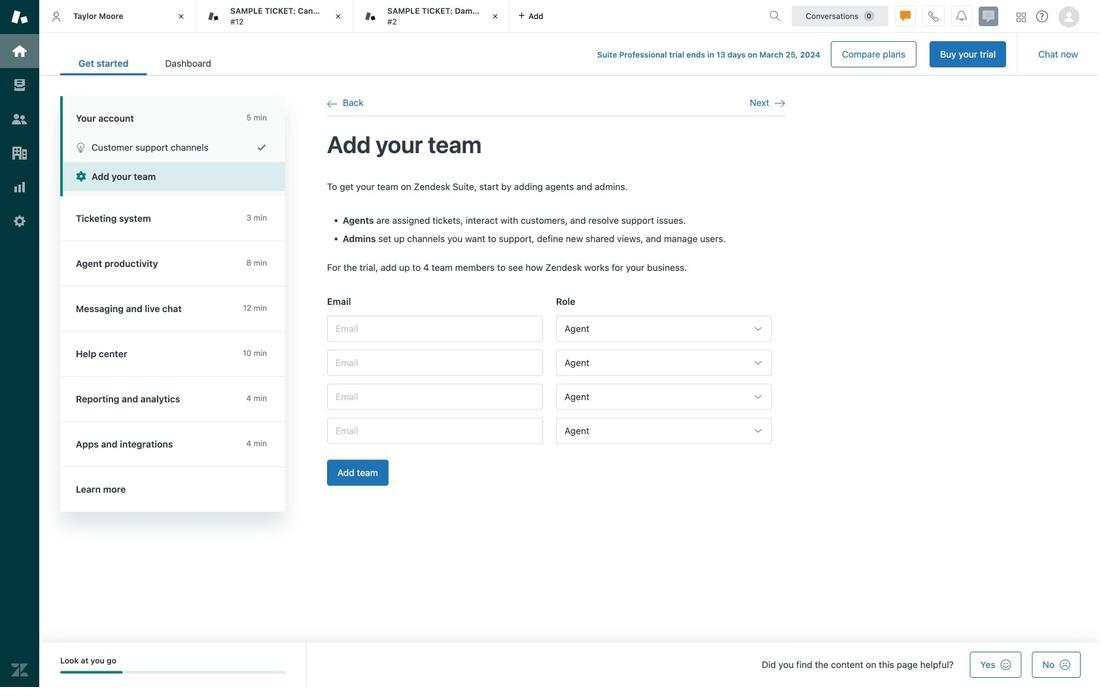 Task type: locate. For each thing, give the bounding box(es) containing it.
tabs tab list
[[39, 0, 764, 33]]

tab list
[[60, 51, 230, 75]]

notifications image
[[957, 11, 967, 21]]

heading
[[60, 96, 285, 133]]

1 email field from the top
[[327, 316, 543, 342]]

customers image
[[11, 111, 28, 128]]

content-title region
[[327, 129, 785, 159]]

4 email field from the top
[[327, 418, 543, 444]]

close image
[[175, 10, 188, 23], [332, 10, 345, 23]]

main element
[[0, 0, 39, 687]]

zendesk support image
[[11, 9, 28, 26]]

footer
[[39, 643, 1099, 687]]

region
[[327, 180, 785, 501]]

1 horizontal spatial close image
[[332, 10, 345, 23]]

tab
[[39, 0, 196, 33], [196, 0, 353, 33], [353, 0, 510, 33], [147, 51, 230, 75]]

2 close image from the left
[[332, 10, 345, 23]]

progress bar image
[[60, 671, 123, 674]]

Email field
[[327, 316, 543, 342], [327, 350, 543, 376], [327, 384, 543, 410], [327, 418, 543, 444]]

get help image
[[1036, 10, 1048, 22]]

2 email field from the top
[[327, 350, 543, 376]]

3 email field from the top
[[327, 384, 543, 410]]

1 close image from the left
[[175, 10, 188, 23]]

organizations image
[[11, 145, 28, 162]]

0 horizontal spatial close image
[[175, 10, 188, 23]]

get started image
[[11, 43, 28, 60]]



Task type: vqa. For each thing, say whether or not it's contained in the screenshot.
Close icon to the left
yes



Task type: describe. For each thing, give the bounding box(es) containing it.
close image
[[489, 10, 502, 23]]

zendesk products image
[[1017, 13, 1026, 22]]

March 25, 2024 text field
[[760, 50, 821, 59]]

progress-bar progress bar
[[60, 671, 285, 674]]

zendesk image
[[11, 661, 28, 679]]

views image
[[11, 77, 28, 94]]

zendesk chat image
[[979, 7, 998, 26]]

button displays agent's chat status as away. image
[[900, 11, 911, 21]]

admin image
[[11, 213, 28, 230]]

reporting image
[[11, 179, 28, 196]]



